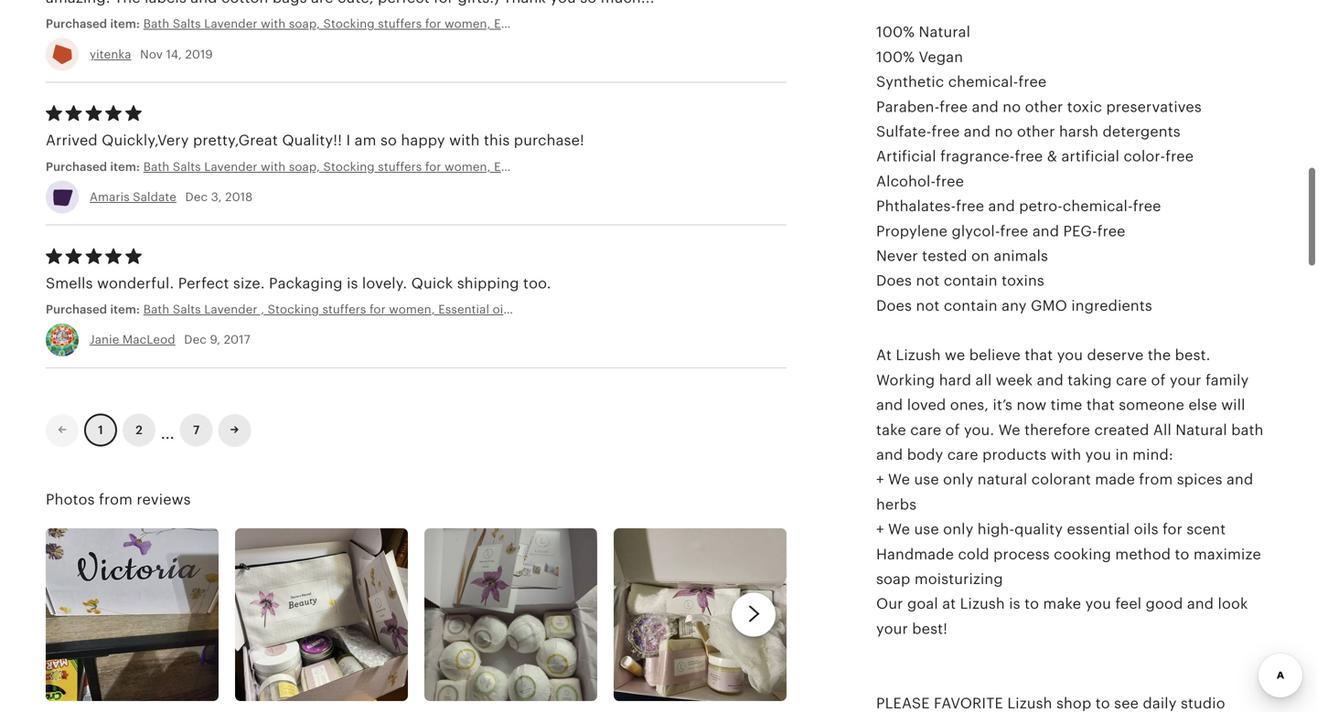 Task type: locate. For each thing, give the bounding box(es) containing it.
sulfate-
[[876, 123, 932, 140]]

1 horizontal spatial lizush
[[960, 596, 1005, 613]]

all
[[1153, 422, 1172, 438]]

1 horizontal spatial from
[[1139, 472, 1173, 488]]

1 vertical spatial that
[[1087, 397, 1115, 414]]

is left the lovely.
[[347, 275, 358, 292]]

purchased item: up amaris
[[46, 160, 143, 174]]

0 vertical spatial with
[[449, 132, 480, 149]]

of left you.
[[945, 422, 960, 438]]

janie macleod dec 9, 2017
[[90, 333, 250, 347]]

other left the toxic
[[1025, 99, 1063, 115]]

0 horizontal spatial care
[[910, 422, 941, 438]]

does
[[876, 273, 912, 289], [876, 298, 912, 314]]

family
[[1206, 372, 1249, 389]]

dec for perfect
[[184, 333, 207, 347]]

so
[[380, 132, 397, 149]]

1 vertical spatial does
[[876, 298, 912, 314]]

take
[[876, 422, 906, 438]]

care
[[1116, 372, 1147, 389], [910, 422, 941, 438], [947, 447, 978, 463]]

0 vertical spatial your
[[1170, 372, 1202, 389]]

1 vertical spatial with
[[1051, 447, 1081, 463]]

week
[[996, 372, 1033, 389]]

of
[[1151, 372, 1166, 389], [945, 422, 960, 438]]

0 vertical spatial natural
[[919, 24, 971, 40]]

2 vertical spatial to
[[1096, 696, 1110, 712]]

with left this
[[449, 132, 480, 149]]

1 vertical spatial purchased
[[46, 160, 107, 174]]

7 link
[[180, 414, 213, 447]]

to left make
[[1025, 596, 1039, 613]]

0 vertical spatial 100%
[[876, 24, 915, 40]]

1 vertical spatial purchased item:
[[46, 160, 143, 174]]

natural up vegan
[[919, 24, 971, 40]]

1 vertical spatial only
[[943, 521, 974, 538]]

we down herbs
[[888, 521, 910, 538]]

natural inside at lizush we believe that you deserve the best. working hard all week and taking care of your family and loved ones, it's now time that someone else will take care of you. we therefore created all natural bath and body care products with you in mind: + we use only natural colorant made from spices and herbs + we use only high-quality essential oils for scent handmade cold process cooking method to maximize soap moisturizing our goal at lizush is to make you feel good and look your best!
[[1176, 422, 1227, 438]]

purchased item: up janie
[[46, 303, 143, 317]]

dec left 3,
[[185, 190, 208, 204]]

herbs
[[876, 497, 917, 513]]

1 item: from the top
[[110, 17, 140, 31]]

0 horizontal spatial is
[[347, 275, 358, 292]]

with up 'colorant'
[[1051, 447, 1081, 463]]

0 vertical spatial of
[[1151, 372, 1166, 389]]

1 horizontal spatial is
[[1009, 596, 1020, 613]]

2 vertical spatial item:
[[110, 303, 140, 317]]

from right photos
[[99, 491, 133, 508]]

1 use from the top
[[914, 472, 939, 488]]

soap
[[876, 571, 910, 588]]

1 vertical spatial to
[[1025, 596, 1039, 613]]

from down the mind:
[[1139, 472, 1173, 488]]

other up &
[[1017, 123, 1055, 140]]

purchased item: up yitenka link at the left of the page
[[46, 17, 143, 31]]

lizush right at
[[960, 596, 1005, 613]]

taking
[[1068, 372, 1112, 389]]

your down our
[[876, 621, 908, 637]]

favorite
[[934, 696, 1003, 712]]

care up body
[[910, 422, 941, 438]]

happy
[[401, 132, 445, 149]]

1 vertical spatial 100%
[[876, 49, 915, 65]]

1 vertical spatial from
[[99, 491, 133, 508]]

purchased up yitenka
[[46, 17, 107, 31]]

0 vertical spatial purchased
[[46, 17, 107, 31]]

alcohol-
[[876, 173, 936, 190]]

0 vertical spatial item:
[[110, 17, 140, 31]]

only up cold
[[943, 521, 974, 538]]

natural inside 100% natural 100% vegan synthetic chemical-free paraben-free and no other toxic preservatives sulfate-free and no other harsh detergents artificial fragrance-free & artificial color-free alcohol-free phthalates-free and petro-chemical-free propylene glycol-free and peg-free never tested on animals does not contain toxins does not contain any gmo ingredients
[[919, 24, 971, 40]]

2 vertical spatial lizush
[[1007, 696, 1052, 712]]

0 horizontal spatial from
[[99, 491, 133, 508]]

is inside at lizush we believe that you deserve the best. working hard all week and taking care of your family and loved ones, it's now time that someone else will take care of you. we therefore created all natural bath and body care products with you in mind: + we use only natural colorant made from spices and herbs + we use only high-quality essential oils for scent handmade cold process cooking method to maximize soap moisturizing our goal at lizush is to make you feel good and look your best!
[[1009, 596, 1020, 613]]

natural
[[919, 24, 971, 40], [1176, 422, 1227, 438]]

deserve
[[1087, 347, 1144, 364]]

now
[[1017, 397, 1047, 414]]

2 vertical spatial care
[[947, 447, 978, 463]]

1 vertical spatial care
[[910, 422, 941, 438]]

your down best.
[[1170, 372, 1202, 389]]

you up taking
[[1057, 347, 1083, 364]]

0 horizontal spatial natural
[[919, 24, 971, 40]]

0 horizontal spatial chemical-
[[948, 74, 1018, 90]]

2
[[136, 424, 142, 437]]

free
[[1018, 74, 1047, 90], [940, 99, 968, 115], [932, 123, 960, 140], [1015, 148, 1043, 165], [1165, 148, 1194, 165], [936, 173, 964, 190], [956, 198, 984, 215], [1133, 198, 1161, 215], [1000, 223, 1028, 239], [1097, 223, 1126, 239]]

1 horizontal spatial of
[[1151, 372, 1166, 389]]

0 vertical spatial from
[[1139, 472, 1173, 488]]

1 not from the top
[[916, 273, 940, 289]]

+ up herbs
[[876, 472, 884, 488]]

we up herbs
[[888, 472, 910, 488]]

dec left 9,
[[184, 333, 207, 347]]

item: down the wonderful.
[[110, 303, 140, 317]]

we
[[999, 422, 1020, 438], [888, 472, 910, 488], [888, 521, 910, 538]]

dec
[[185, 190, 208, 204], [184, 333, 207, 347]]

2 vertical spatial purchased item:
[[46, 303, 143, 317]]

1 vertical spatial you
[[1085, 447, 1111, 463]]

else
[[1189, 397, 1217, 414]]

perfect
[[178, 275, 229, 292]]

we up products
[[999, 422, 1020, 438]]

you left in
[[1085, 447, 1111, 463]]

1 horizontal spatial your
[[1170, 372, 1202, 389]]

your
[[1170, 372, 1202, 389], [876, 621, 908, 637]]

2 purchased item: from the top
[[46, 160, 143, 174]]

at
[[942, 596, 956, 613]]

the
[[1148, 347, 1171, 364]]

amaris saldate dec 3, 2018
[[90, 190, 253, 204]]

3 purchased from the top
[[46, 303, 107, 317]]

purchased down arrived
[[46, 160, 107, 174]]

0 vertical spatial use
[[914, 472, 939, 488]]

0 horizontal spatial that
[[1025, 347, 1053, 364]]

goal
[[907, 596, 938, 613]]

0 vertical spatial to
[[1175, 546, 1190, 563]]

2 not from the top
[[916, 298, 940, 314]]

photos from reviews
[[46, 491, 191, 508]]

dec for pretty,great
[[185, 190, 208, 204]]

0 vertical spatial lizush
[[896, 347, 941, 364]]

lizush left shop
[[1007, 696, 1052, 712]]

to down "for"
[[1175, 546, 1190, 563]]

0 vertical spatial care
[[1116, 372, 1147, 389]]

purchased down smells
[[46, 303, 107, 317]]

we
[[945, 347, 965, 364]]

any
[[1002, 298, 1027, 314]]

please
[[876, 696, 930, 712]]

see
[[1114, 696, 1139, 712]]

0 vertical spatial +
[[876, 472, 884, 488]]

shop
[[1056, 696, 1091, 712]]

1 only from the top
[[943, 472, 974, 488]]

cooking
[[1054, 546, 1111, 563]]

3 item: from the top
[[110, 303, 140, 317]]

contain down 'on'
[[944, 273, 998, 289]]

cold
[[958, 546, 989, 563]]

1 purchased item: from the top
[[46, 17, 143, 31]]

2 only from the top
[[943, 521, 974, 538]]

yitenka link
[[90, 47, 131, 61]]

1 vertical spatial dec
[[184, 333, 207, 347]]

to left see
[[1096, 696, 1110, 712]]

2 purchased from the top
[[46, 160, 107, 174]]

1 vertical spatial contain
[[944, 298, 998, 314]]

at
[[876, 347, 892, 364]]

item: for quickly,very
[[110, 160, 140, 174]]

not
[[916, 273, 940, 289], [916, 298, 940, 314]]

0 vertical spatial no
[[1003, 99, 1021, 115]]

0 horizontal spatial your
[[876, 621, 908, 637]]

0 vertical spatial that
[[1025, 347, 1053, 364]]

2 horizontal spatial lizush
[[1007, 696, 1052, 712]]

fragrance-
[[940, 148, 1015, 165]]

only down body
[[943, 472, 974, 488]]

1 vertical spatial we
[[888, 472, 910, 488]]

that down taking
[[1087, 397, 1115, 414]]

0 vertical spatial only
[[943, 472, 974, 488]]

item: for wonderful.
[[110, 303, 140, 317]]

0 vertical spatial not
[[916, 273, 940, 289]]

daily
[[1143, 696, 1177, 712]]

100%
[[876, 24, 915, 40], [876, 49, 915, 65]]

lizush up working
[[896, 347, 941, 364]]

1 vertical spatial natural
[[1176, 422, 1227, 438]]

photos
[[46, 491, 95, 508]]

yitenka
[[90, 47, 131, 61]]

care down deserve
[[1116, 372, 1147, 389]]

and
[[972, 99, 999, 115], [964, 123, 991, 140], [988, 198, 1015, 215], [1032, 223, 1059, 239], [1037, 372, 1064, 389], [876, 397, 903, 414], [876, 447, 903, 463], [1227, 472, 1253, 488], [1187, 596, 1214, 613]]

quick
[[411, 275, 453, 292]]

0 vertical spatial contain
[[944, 273, 998, 289]]

14,
[[166, 47, 182, 61]]

1 horizontal spatial to
[[1096, 696, 1110, 712]]

only
[[943, 472, 974, 488], [943, 521, 974, 538]]

use down body
[[914, 472, 939, 488]]

0 horizontal spatial with
[[449, 132, 480, 149]]

item: up 'amaris saldate' link
[[110, 160, 140, 174]]

0 vertical spatial is
[[347, 275, 358, 292]]

care down you.
[[947, 447, 978, 463]]

at lizush we believe that you deserve the best. working hard all week and taking care of your family and loved ones, it's now time that someone else will take care of you. we therefore created all natural bath and body care products with you in mind: + we use only natural colorant made from spices and herbs + we use only high-quality essential oils for scent handmade cold process cooking method to maximize soap moisturizing our goal at lizush is to make you feel good and look your best!
[[876, 347, 1264, 637]]

0 vertical spatial does
[[876, 273, 912, 289]]

ingredients
[[1071, 298, 1152, 314]]

you left feel
[[1085, 596, 1111, 613]]

1 vertical spatial +
[[876, 521, 884, 538]]

+ down herbs
[[876, 521, 884, 538]]

1 horizontal spatial chemical-
[[1063, 198, 1133, 215]]

quickly,very
[[102, 132, 189, 149]]

vegan
[[919, 49, 963, 65]]

1 vertical spatial not
[[916, 298, 940, 314]]

use
[[914, 472, 939, 488], [914, 521, 939, 538]]

1 link
[[84, 414, 117, 447]]

1 horizontal spatial care
[[947, 447, 978, 463]]

chemical- down vegan
[[948, 74, 1018, 90]]

to inside the "please favorite lizush shop to see daily studio"
[[1096, 696, 1110, 712]]

propylene
[[876, 223, 948, 239]]

feel
[[1115, 596, 1142, 613]]

2 item: from the top
[[110, 160, 140, 174]]

3,
[[211, 190, 222, 204]]

100% natural 100% vegan synthetic chemical-free paraben-free and no other toxic preservatives sulfate-free and no other harsh detergents artificial fragrance-free & artificial color-free alcohol-free phthalates-free and petro-chemical-free propylene glycol-free and peg-free never tested on animals does not contain toxins does not contain any gmo ingredients
[[876, 24, 1202, 314]]

1 vertical spatial is
[[1009, 596, 1020, 613]]

janie
[[90, 333, 119, 347]]

2 vertical spatial we
[[888, 521, 910, 538]]

i
[[346, 132, 351, 149]]

contain left 'any' on the right of page
[[944, 298, 998, 314]]

is left make
[[1009, 596, 1020, 613]]

1 vertical spatial use
[[914, 521, 939, 538]]

0 vertical spatial dec
[[185, 190, 208, 204]]

artificial
[[876, 148, 936, 165]]

2 link
[[123, 414, 155, 447]]

1 horizontal spatial with
[[1051, 447, 1081, 463]]

quality
[[1014, 521, 1063, 538]]

studio
[[1181, 696, 1225, 712]]

1 vertical spatial item:
[[110, 160, 140, 174]]

1 horizontal spatial that
[[1087, 397, 1115, 414]]

0 horizontal spatial lizush
[[896, 347, 941, 364]]

smells
[[46, 275, 93, 292]]

tested
[[922, 248, 967, 264]]

artificial
[[1061, 148, 1120, 165]]

colorant
[[1031, 472, 1091, 488]]

of down the
[[1151, 372, 1166, 389]]

from
[[1139, 472, 1173, 488], [99, 491, 133, 508]]

0 vertical spatial purchased item:
[[46, 17, 143, 31]]

2 vertical spatial purchased
[[46, 303, 107, 317]]

chemical- up peg-
[[1063, 198, 1133, 215]]

item: up yitenka link at the left of the page
[[110, 17, 140, 31]]

natural down else
[[1176, 422, 1227, 438]]

that up week
[[1025, 347, 1053, 364]]

1 vertical spatial chemical-
[[1063, 198, 1133, 215]]

that
[[1025, 347, 1053, 364], [1087, 397, 1115, 414]]

1 horizontal spatial natural
[[1176, 422, 1227, 438]]

3 purchased item: from the top
[[46, 303, 143, 317]]

2 contain from the top
[[944, 298, 998, 314]]

0 horizontal spatial of
[[945, 422, 960, 438]]

0 horizontal spatial to
[[1025, 596, 1039, 613]]

you
[[1057, 347, 1083, 364], [1085, 447, 1111, 463], [1085, 596, 1111, 613]]

toxins
[[1002, 273, 1044, 289]]

use up handmade
[[914, 521, 939, 538]]

lizush inside the "please favorite lizush shop to see daily studio"
[[1007, 696, 1052, 712]]



Task type: vqa. For each thing, say whether or not it's contained in the screenshot.
Cold
yes



Task type: describe. For each thing, give the bounding box(es) containing it.
mind:
[[1133, 447, 1173, 463]]

1 vertical spatial no
[[995, 123, 1013, 140]]

smells wonderful. perfect size. packaging is lovely. quick shipping too.
[[46, 275, 551, 292]]

best.
[[1175, 347, 1211, 364]]

in
[[1115, 447, 1129, 463]]

this
[[484, 132, 510, 149]]

macleod
[[122, 333, 175, 347]]

bath
[[1231, 422, 1264, 438]]

shipping
[[457, 275, 519, 292]]

therefore
[[1024, 422, 1090, 438]]

0 vertical spatial we
[[999, 422, 1020, 438]]

color-
[[1124, 148, 1165, 165]]

purchased item: for smells
[[46, 303, 143, 317]]

1 does from the top
[[876, 273, 912, 289]]

2 100% from the top
[[876, 49, 915, 65]]

1 vertical spatial other
[[1017, 123, 1055, 140]]

from inside at lizush we believe that you deserve the best. working hard all week and taking care of your family and loved ones, it's now time that someone else will take care of you. we therefore created all natural bath and body care products with you in mind: + we use only natural colorant made from spices and herbs + we use only high-quality essential oils for scent handmade cold process cooking method to maximize soap moisturizing our goal at lizush is to make you feel good and look your best!
[[1139, 472, 1173, 488]]

spices
[[1177, 472, 1223, 488]]

2 vertical spatial you
[[1085, 596, 1111, 613]]

arrived quickly,very pretty,great quality!! i am so happy with this purchase!
[[46, 132, 584, 149]]

made
[[1095, 472, 1135, 488]]

nov
[[140, 47, 163, 61]]

for
[[1163, 521, 1183, 538]]

synthetic
[[876, 74, 944, 90]]

with inside at lizush we believe that you deserve the best. working hard all week and taking care of your family and loved ones, it's now time that someone else will take care of you. we therefore created all natural bath and body care products with you in mind: + we use only natural colorant made from spices and herbs + we use only high-quality essential oils for scent handmade cold process cooking method to maximize soap moisturizing our goal at lizush is to make you feel good and look your best!
[[1051, 447, 1081, 463]]

1 100% from the top
[[876, 24, 915, 40]]

paraben-
[[876, 99, 940, 115]]

oils
[[1134, 521, 1159, 538]]

packaging
[[269, 275, 343, 292]]

wonderful.
[[97, 275, 174, 292]]

2 + from the top
[[876, 521, 884, 538]]

2017
[[224, 333, 250, 347]]

1
[[98, 424, 103, 437]]

purchased for arrived
[[46, 160, 107, 174]]

1 vertical spatial your
[[876, 621, 908, 637]]

moisturizing
[[914, 571, 1003, 588]]

arrived
[[46, 132, 98, 149]]

working
[[876, 372, 935, 389]]

someone
[[1119, 397, 1185, 414]]

2 does from the top
[[876, 298, 912, 314]]

body
[[907, 447, 943, 463]]

products
[[982, 447, 1047, 463]]

time
[[1051, 397, 1082, 414]]

janie macleod link
[[90, 333, 175, 347]]

amaris
[[90, 190, 130, 204]]

peg-
[[1063, 223, 1097, 239]]

amaris saldate link
[[90, 190, 176, 204]]

7
[[193, 424, 200, 437]]

2 horizontal spatial care
[[1116, 372, 1147, 389]]

natural
[[978, 472, 1027, 488]]

never
[[876, 248, 918, 264]]

1 purchased from the top
[[46, 17, 107, 31]]

2018
[[225, 190, 253, 204]]

harsh
[[1059, 123, 1099, 140]]

yitenka nov 14, 2019
[[90, 47, 213, 61]]

please favorite lizush shop to see daily studio
[[876, 696, 1250, 713]]

hard
[[939, 372, 971, 389]]

0 vertical spatial other
[[1025, 99, 1063, 115]]

2 use from the top
[[914, 521, 939, 538]]

animals
[[994, 248, 1048, 264]]

gmo
[[1031, 298, 1067, 314]]

it's
[[993, 397, 1013, 414]]

will
[[1221, 397, 1245, 414]]

purchased item: for arrived
[[46, 160, 143, 174]]

high-
[[978, 521, 1014, 538]]

0 vertical spatial chemical-
[[948, 74, 1018, 90]]

purchased for smells
[[46, 303, 107, 317]]

good
[[1146, 596, 1183, 613]]

ones,
[[950, 397, 989, 414]]

detergents
[[1103, 123, 1181, 140]]

2 horizontal spatial to
[[1175, 546, 1190, 563]]

best!
[[912, 621, 948, 637]]

lovely.
[[362, 275, 407, 292]]

toxic
[[1067, 99, 1102, 115]]

handmade
[[876, 546, 954, 563]]

0 vertical spatial you
[[1057, 347, 1083, 364]]

look
[[1218, 596, 1248, 613]]

purchase!
[[514, 132, 584, 149]]

9,
[[210, 333, 220, 347]]

1 vertical spatial of
[[945, 422, 960, 438]]

…
[[161, 417, 174, 444]]

1 vertical spatial lizush
[[960, 596, 1005, 613]]

1 + from the top
[[876, 472, 884, 488]]

process
[[993, 546, 1050, 563]]

you.
[[964, 422, 994, 438]]

1 contain from the top
[[944, 273, 998, 289]]

reviews
[[137, 491, 191, 508]]

quality!!
[[282, 132, 342, 149]]

essential
[[1067, 521, 1130, 538]]

am
[[355, 132, 376, 149]]



